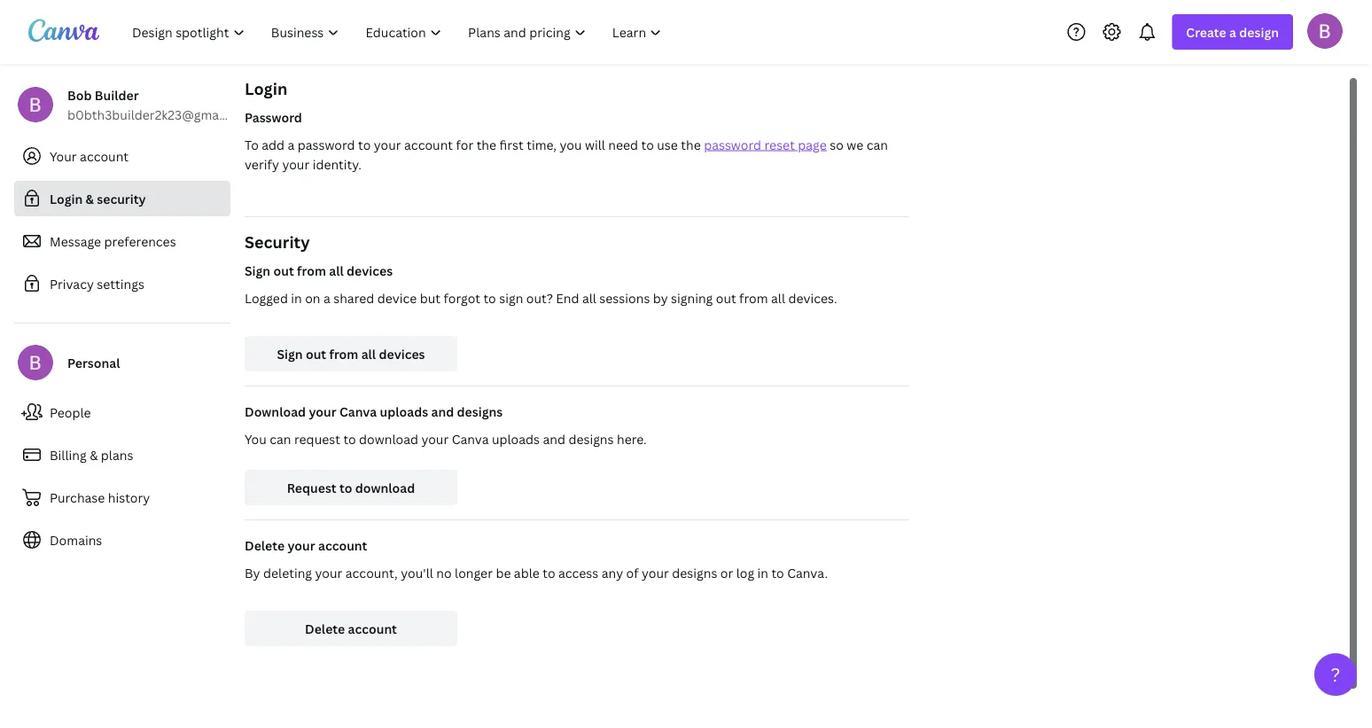 Task type: vqa. For each thing, say whether or not it's contained in the screenshot.
'Create An Animation Drag Elements Around The Canvas To Create Your Own Animations.'
no



Task type: locate. For each thing, give the bounding box(es) containing it.
from inside 'button'
[[329, 345, 358, 362]]

your inside 'so we can verify your identity.'
[[282, 156, 310, 172]]

2 the from the left
[[681, 136, 701, 153]]

people
[[50, 404, 91, 421]]

message preferences
[[50, 233, 176, 250]]

shared
[[333, 289, 374, 306]]

0 vertical spatial &
[[86, 190, 94, 207]]

& left plans
[[90, 446, 98, 463]]

2 vertical spatial out
[[306, 345, 326, 362]]

1 horizontal spatial can
[[867, 136, 888, 153]]

login
[[245, 78, 287, 99], [50, 190, 83, 207]]

delete down deleting
[[305, 620, 345, 637]]

your up deleting
[[288, 537, 315, 554]]

1 vertical spatial from
[[739, 289, 768, 306]]

a right add
[[288, 136, 295, 153]]

password
[[245, 109, 302, 125]]

2 vertical spatial from
[[329, 345, 358, 362]]

design
[[1240, 23, 1279, 40]]

0 vertical spatial login
[[245, 78, 287, 99]]

designs left here.
[[569, 430, 614, 447]]

login for login & security
[[50, 190, 83, 207]]

page
[[798, 136, 827, 153]]

sign out from all devices down shared
[[277, 345, 425, 362]]

plans
[[101, 446, 133, 463]]

sign up download
[[277, 345, 303, 362]]

canva.
[[787, 564, 828, 581]]

and
[[431, 403, 454, 420], [543, 430, 566, 447]]

your left for
[[374, 136, 401, 153]]

sign out from all devices up on
[[245, 262, 393, 279]]

2 horizontal spatial out
[[716, 289, 736, 306]]

0 vertical spatial designs
[[457, 403, 503, 420]]

1 vertical spatial out
[[716, 289, 736, 306]]

1 horizontal spatial sign
[[277, 345, 303, 362]]

1 vertical spatial &
[[90, 446, 98, 463]]

in right log on the right bottom of page
[[758, 564, 769, 581]]

1 vertical spatial delete
[[305, 620, 345, 637]]

password
[[298, 136, 355, 153], [704, 136, 762, 153]]

delete inside button
[[305, 620, 345, 637]]

delete account
[[305, 620, 397, 637]]

account inside button
[[348, 620, 397, 637]]

so we can verify your identity.
[[245, 136, 888, 172]]

sign
[[245, 262, 271, 279], [277, 345, 303, 362]]

out inside 'button'
[[306, 345, 326, 362]]

1 vertical spatial devices
[[379, 345, 425, 362]]

1 horizontal spatial out
[[306, 345, 326, 362]]

2 horizontal spatial designs
[[672, 564, 718, 581]]

1 horizontal spatial a
[[324, 289, 330, 306]]

verify
[[245, 156, 279, 172]]

& for login
[[86, 190, 94, 207]]

to
[[358, 136, 371, 153], [641, 136, 654, 153], [484, 289, 496, 306], [343, 430, 356, 447], [340, 479, 352, 496], [543, 564, 555, 581], [772, 564, 784, 581]]

1 horizontal spatial and
[[543, 430, 566, 447]]

uploads
[[380, 403, 428, 420], [492, 430, 540, 447]]

we
[[847, 136, 864, 153]]

1 horizontal spatial from
[[329, 345, 358, 362]]

can right we
[[867, 136, 888, 153]]

1 vertical spatial can
[[270, 430, 291, 447]]

domains link
[[14, 522, 230, 558]]

can inside 'so we can verify your identity.'
[[867, 136, 888, 153]]

by
[[245, 564, 260, 581]]

in left on
[[291, 289, 302, 306]]

&
[[86, 190, 94, 207], [90, 446, 98, 463]]

your down add
[[282, 156, 310, 172]]

login up the 'password'
[[245, 78, 287, 99]]

billing & plans link
[[14, 437, 230, 472]]

delete
[[245, 537, 285, 554], [305, 620, 345, 637]]

login down "your"
[[50, 190, 83, 207]]

sign up logged
[[245, 262, 271, 279]]

download
[[359, 430, 418, 447], [355, 479, 415, 496]]

1 the from the left
[[477, 136, 497, 153]]

account down account,
[[348, 620, 397, 637]]

and up you can request to download your canva uploads and designs here.
[[431, 403, 454, 420]]

can right you
[[270, 430, 291, 447]]

account
[[404, 136, 453, 153], [80, 148, 129, 164], [318, 537, 367, 554], [348, 620, 397, 637]]

1 horizontal spatial the
[[681, 136, 701, 153]]

0 horizontal spatial password
[[298, 136, 355, 153]]

preferences
[[104, 233, 176, 250]]

your down delete your account
[[315, 564, 342, 581]]

2 vertical spatial designs
[[672, 564, 718, 581]]

devices.
[[789, 289, 837, 306]]

devices up shared
[[347, 262, 393, 279]]

download your canva uploads and designs
[[245, 403, 503, 420]]

for
[[456, 136, 474, 153]]

0 horizontal spatial delete
[[245, 537, 285, 554]]

your up request
[[309, 403, 337, 420]]

0 horizontal spatial a
[[288, 136, 295, 153]]

delete up by
[[245, 537, 285, 554]]

1 horizontal spatial login
[[245, 78, 287, 99]]

request to download button
[[245, 470, 457, 505]]

0 horizontal spatial canva
[[339, 403, 377, 420]]

the
[[477, 136, 497, 153], [681, 136, 701, 153]]

0 vertical spatial delete
[[245, 537, 285, 554]]

sign
[[499, 289, 523, 306]]

? button
[[1315, 653, 1357, 696]]

time,
[[527, 136, 557, 153]]

out?
[[526, 289, 553, 306]]

from down shared
[[329, 345, 358, 362]]

account,
[[346, 564, 398, 581]]

1 vertical spatial uploads
[[492, 430, 540, 447]]

settings
[[97, 275, 144, 292]]

designs
[[457, 403, 503, 420], [569, 430, 614, 447], [672, 564, 718, 581]]

a right on
[[324, 289, 330, 306]]

will
[[585, 136, 605, 153]]

0 vertical spatial out
[[273, 262, 294, 279]]

designs left the or
[[672, 564, 718, 581]]

1 horizontal spatial delete
[[305, 620, 345, 637]]

0 horizontal spatial the
[[477, 136, 497, 153]]

1 vertical spatial login
[[50, 190, 83, 207]]

purchase history
[[50, 489, 150, 506]]

2 password from the left
[[704, 136, 762, 153]]

in
[[291, 289, 302, 306], [758, 564, 769, 581]]

request
[[287, 479, 337, 496]]

1 vertical spatial designs
[[569, 430, 614, 447]]

all inside 'button'
[[361, 345, 376, 362]]

and left here.
[[543, 430, 566, 447]]

password left 'reset'
[[704, 136, 762, 153]]

0 horizontal spatial out
[[273, 262, 294, 279]]

designs up you can request to download your canva uploads and designs here.
[[457, 403, 503, 420]]

from left devices.
[[739, 289, 768, 306]]

password up identity.
[[298, 136, 355, 153]]

1 vertical spatial sign out from all devices
[[277, 345, 425, 362]]

0 horizontal spatial designs
[[457, 403, 503, 420]]

your account
[[50, 148, 129, 164]]

0 vertical spatial a
[[1230, 23, 1237, 40]]

0 horizontal spatial uploads
[[380, 403, 428, 420]]

download right request
[[355, 479, 415, 496]]

a left design
[[1230, 23, 1237, 40]]

1 vertical spatial sign
[[277, 345, 303, 362]]

purchase history link
[[14, 480, 230, 515]]

0 horizontal spatial and
[[431, 403, 454, 420]]

1 horizontal spatial canva
[[452, 430, 489, 447]]

security
[[97, 190, 146, 207]]

the right use
[[681, 136, 701, 153]]

?
[[1331, 662, 1341, 687]]

out right signing
[[716, 289, 736, 306]]

& left 'security'
[[86, 190, 94, 207]]

your
[[374, 136, 401, 153], [282, 156, 310, 172], [309, 403, 337, 420], [421, 430, 449, 447], [288, 537, 315, 554], [315, 564, 342, 581], [642, 564, 669, 581]]

from
[[297, 262, 326, 279], [739, 289, 768, 306], [329, 345, 358, 362]]

purchase
[[50, 489, 105, 506]]

all right end
[[582, 289, 597, 306]]

0 vertical spatial and
[[431, 403, 454, 420]]

from up on
[[297, 262, 326, 279]]

you'll
[[401, 564, 433, 581]]

log
[[736, 564, 755, 581]]

1 horizontal spatial designs
[[569, 430, 614, 447]]

the right for
[[477, 136, 497, 153]]

login for login
[[245, 78, 287, 99]]

1 horizontal spatial in
[[758, 564, 769, 581]]

2 horizontal spatial a
[[1230, 23, 1237, 40]]

devices down device
[[379, 345, 425, 362]]

out down security
[[273, 262, 294, 279]]

personal
[[67, 354, 120, 371]]

account up account,
[[318, 537, 367, 554]]

devices
[[347, 262, 393, 279], [379, 345, 425, 362]]

1 password from the left
[[298, 136, 355, 153]]

a inside dropdown button
[[1230, 23, 1237, 40]]

1 vertical spatial download
[[355, 479, 415, 496]]

1 vertical spatial in
[[758, 564, 769, 581]]

0 vertical spatial can
[[867, 136, 888, 153]]

0 vertical spatial sign out from all devices
[[245, 262, 393, 279]]

1 horizontal spatial password
[[704, 136, 762, 153]]

your right of
[[642, 564, 669, 581]]

you
[[245, 430, 267, 447]]

download down download your canva uploads and designs
[[359, 430, 418, 447]]

can
[[867, 136, 888, 153], [270, 430, 291, 447]]

0 vertical spatial from
[[297, 262, 326, 279]]

sign inside 'button'
[[277, 345, 303, 362]]

all down shared
[[361, 345, 376, 362]]

privacy
[[50, 275, 94, 292]]

1 vertical spatial canva
[[452, 430, 489, 447]]

0 horizontal spatial sign
[[245, 262, 271, 279]]

you can request to download your canva uploads and designs here.
[[245, 430, 647, 447]]

your down download your canva uploads and designs
[[421, 430, 449, 447]]

use
[[657, 136, 678, 153]]

0 horizontal spatial login
[[50, 190, 83, 207]]

out down on
[[306, 345, 326, 362]]

a
[[1230, 23, 1237, 40], [288, 136, 295, 153], [324, 289, 330, 306]]

0 vertical spatial in
[[291, 289, 302, 306]]



Task type: describe. For each thing, give the bounding box(es) containing it.
no
[[436, 564, 452, 581]]

privacy settings link
[[14, 266, 230, 301]]

logged
[[245, 289, 288, 306]]

0 vertical spatial canva
[[339, 403, 377, 420]]

but
[[420, 289, 441, 306]]

1 horizontal spatial uploads
[[492, 430, 540, 447]]

access
[[558, 564, 599, 581]]

able
[[514, 564, 540, 581]]

on
[[305, 289, 320, 306]]

to
[[245, 136, 259, 153]]

by deleting your account, you'll no longer be able to access any of your designs or log in to canva.
[[245, 564, 828, 581]]

bob builder image
[[1308, 13, 1343, 49]]

0 vertical spatial sign
[[245, 262, 271, 279]]

first
[[500, 136, 524, 153]]

2 vertical spatial a
[[324, 289, 330, 306]]

by
[[653, 289, 668, 306]]

of
[[626, 564, 639, 581]]

0 vertical spatial uploads
[[380, 403, 428, 420]]

or
[[721, 564, 733, 581]]

here.
[[617, 430, 647, 447]]

identity.
[[313, 156, 362, 172]]

bob
[[67, 86, 92, 103]]

builder
[[95, 86, 139, 103]]

0 horizontal spatial in
[[291, 289, 302, 306]]

your
[[50, 148, 77, 164]]

longer
[[455, 564, 493, 581]]

billing
[[50, 446, 87, 463]]

need
[[608, 136, 638, 153]]

b0bth3builder2k23@gmail.com
[[67, 106, 255, 123]]

your account link
[[14, 138, 230, 174]]

delete your account
[[245, 537, 367, 554]]

device
[[377, 289, 417, 306]]

password reset page link
[[704, 136, 827, 153]]

request
[[294, 430, 340, 447]]

devices inside 'button'
[[379, 345, 425, 362]]

signing
[[671, 289, 713, 306]]

people link
[[14, 394, 230, 430]]

0 horizontal spatial from
[[297, 262, 326, 279]]

download inside request to download button
[[355, 479, 415, 496]]

download
[[245, 403, 306, 420]]

create
[[1186, 23, 1227, 40]]

you
[[560, 136, 582, 153]]

sign out from all devices inside 'button'
[[277, 345, 425, 362]]

all up shared
[[329, 262, 344, 279]]

security
[[245, 231, 310, 253]]

create a design
[[1186, 23, 1279, 40]]

forgot
[[444, 289, 480, 306]]

2 horizontal spatial from
[[739, 289, 768, 306]]

sessions
[[600, 289, 650, 306]]

end
[[556, 289, 579, 306]]

& for billing
[[90, 446, 98, 463]]

bob builder b0bth3builder2k23@gmail.com
[[67, 86, 255, 123]]

sign out from all devices button
[[245, 336, 457, 371]]

any
[[602, 564, 623, 581]]

0 horizontal spatial can
[[270, 430, 291, 447]]

message
[[50, 233, 101, 250]]

delete for delete your account
[[245, 537, 285, 554]]

add
[[262, 136, 285, 153]]

history
[[108, 489, 150, 506]]

to add a password to your account for the first time, you will need to use the password reset page
[[245, 136, 827, 153]]

reset
[[765, 136, 795, 153]]

logged in on a shared device but forgot to sign out? end all sessions by signing out from all devices.
[[245, 289, 837, 306]]

top level navigation element
[[121, 14, 677, 50]]

0 vertical spatial download
[[359, 430, 418, 447]]

to inside request to download button
[[340, 479, 352, 496]]

all left devices.
[[771, 289, 785, 306]]

0 vertical spatial devices
[[347, 262, 393, 279]]

login & security
[[50, 190, 146, 207]]

domains
[[50, 531, 102, 548]]

create a design button
[[1172, 14, 1293, 50]]

delete for delete account
[[305, 620, 345, 637]]

billing & plans
[[50, 446, 133, 463]]

so
[[830, 136, 844, 153]]

message preferences link
[[14, 223, 230, 259]]

account right "your"
[[80, 148, 129, 164]]

delete account button
[[245, 611, 457, 646]]

login & security link
[[14, 181, 230, 216]]

request to download
[[287, 479, 415, 496]]

account left for
[[404, 136, 453, 153]]

deleting
[[263, 564, 312, 581]]

1 vertical spatial and
[[543, 430, 566, 447]]

1 vertical spatial a
[[288, 136, 295, 153]]

be
[[496, 564, 511, 581]]

privacy settings
[[50, 275, 144, 292]]



